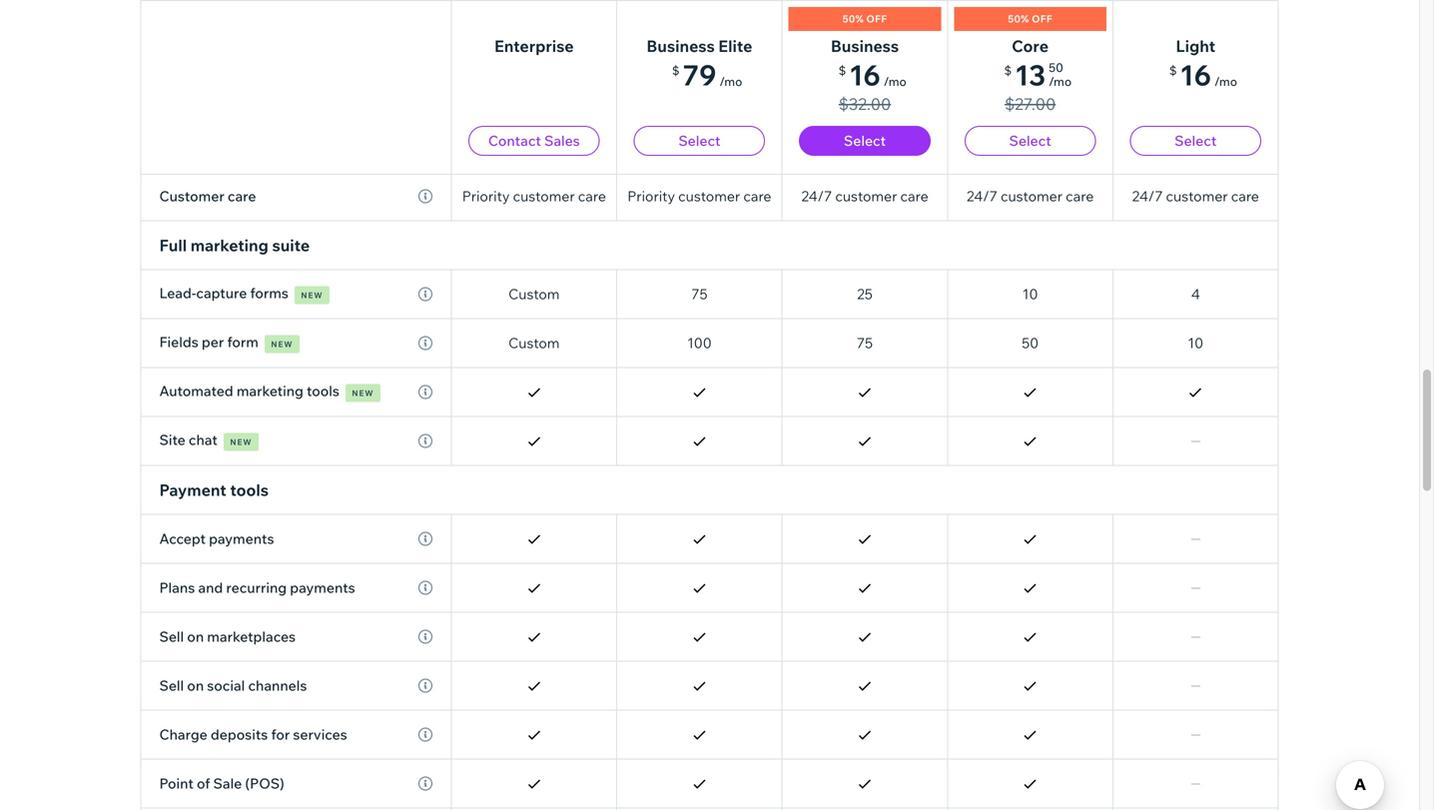 Task type: locate. For each thing, give the bounding box(es) containing it.
50% off up business $ 16 /mo $32.00
[[843, 12, 888, 25]]

elite
[[719, 36, 753, 56]]

select button down the $32.00
[[800, 126, 931, 156]]

6 care from the left
[[1232, 187, 1260, 205]]

50%
[[843, 12, 864, 25], [1009, 12, 1030, 25]]

0 horizontal spatial priority customer care
[[462, 187, 606, 205]]

1 business from the left
[[647, 36, 715, 56]]

2 $ from the left
[[839, 63, 847, 78]]

off
[[867, 12, 888, 25], [1032, 12, 1053, 25]]

site chat
[[159, 431, 218, 449]]

1 horizontal spatial 24/7 customer care
[[967, 187, 1094, 205]]

1 vertical spatial on
[[187, 677, 204, 694]]

per
[[202, 333, 224, 351]]

point
[[159, 775, 194, 792]]

24/7 customer care up the 4
[[1133, 187, 1260, 205]]

1 50% from the left
[[843, 12, 864, 25]]

off for 13
[[1032, 12, 1053, 25]]

/mo right 79
[[720, 74, 743, 89]]

50% up core on the right of page
[[1009, 12, 1030, 25]]

site
[[159, 431, 186, 449]]

/mo right 13
[[1049, 74, 1072, 89]]

marketing
[[191, 235, 269, 255], [237, 382, 304, 400]]

on left 'social'
[[187, 677, 204, 694]]

on down and
[[187, 628, 204, 646]]

2 on from the top
[[187, 677, 204, 694]]

2 sell from the top
[[159, 677, 184, 694]]

new
[[301, 290, 323, 300], [271, 339, 293, 349], [352, 388, 374, 398], [230, 437, 252, 447]]

1 horizontal spatial payments
[[290, 579, 355, 597]]

/mo
[[720, 74, 743, 89], [884, 74, 907, 89], [1049, 74, 1072, 89], [1215, 74, 1238, 89]]

1 horizontal spatial priority
[[628, 187, 675, 205]]

select button down 79
[[634, 126, 766, 156]]

1 horizontal spatial 50% off
[[1009, 12, 1053, 25]]

marketing up lead-capture forms
[[191, 235, 269, 255]]

2 business from the left
[[831, 36, 899, 56]]

automated
[[159, 382, 233, 400]]

$32.00
[[839, 94, 892, 114]]

0 vertical spatial 50
[[1049, 60, 1064, 75]]

0 horizontal spatial 50
[[1022, 334, 1039, 352]]

75
[[692, 285, 708, 303], [857, 334, 873, 352]]

priority
[[462, 187, 510, 205], [628, 187, 675, 205]]

0 horizontal spatial off
[[867, 12, 888, 25]]

$ left 79
[[672, 63, 680, 78]]

off for 16
[[867, 12, 888, 25]]

business $ 16 /mo $32.00
[[831, 36, 907, 114]]

sell
[[159, 628, 184, 646], [159, 677, 184, 694]]

sale
[[213, 775, 242, 792]]

1 horizontal spatial 50
[[1049, 60, 1064, 75]]

select button down $ 16 /mo
[[1130, 126, 1262, 156]]

marketing down form
[[237, 382, 304, 400]]

3 select from the left
[[1010, 132, 1052, 149]]

1 sell from the top
[[159, 628, 184, 646]]

16 up the $32.00
[[850, 57, 881, 92]]

payments up recurring
[[209, 530, 274, 548]]

1 horizontal spatial 50%
[[1009, 12, 1030, 25]]

fields per form
[[159, 333, 259, 351]]

capture
[[196, 284, 247, 302]]

1 vertical spatial sell
[[159, 677, 184, 694]]

4 select button from the left
[[1130, 126, 1262, 156]]

75 up 100
[[692, 285, 708, 303]]

1 priority from the left
[[462, 187, 510, 205]]

50
[[1049, 60, 1064, 75], [1022, 334, 1039, 352]]

1 priority customer care from the left
[[462, 187, 606, 205]]

customer care
[[159, 187, 256, 205]]

2 horizontal spatial 24/7 customer care
[[1133, 187, 1260, 205]]

10
[[1023, 285, 1039, 303], [1188, 334, 1204, 352]]

business up 79
[[647, 36, 715, 56]]

social
[[207, 677, 245, 694]]

100
[[688, 334, 712, 352]]

/mo up the $32.00
[[884, 74, 907, 89]]

customer
[[513, 187, 575, 205], [679, 187, 741, 205], [836, 187, 898, 205], [1001, 187, 1063, 205], [1167, 187, 1229, 205]]

on for social
[[187, 677, 204, 694]]

3 care from the left
[[744, 187, 772, 205]]

1 horizontal spatial business
[[831, 36, 899, 56]]

sell on social channels
[[159, 677, 307, 694]]

0 vertical spatial 10
[[1023, 285, 1039, 303]]

fields
[[159, 333, 199, 351]]

$ 16 /mo
[[1170, 57, 1238, 92]]

1 vertical spatial tools
[[230, 480, 269, 500]]

2 50% off from the left
[[1009, 12, 1053, 25]]

1 24/7 from the left
[[802, 187, 833, 205]]

business
[[647, 36, 715, 56], [831, 36, 899, 56]]

16 down light
[[1181, 57, 1212, 92]]

sell up charge
[[159, 677, 184, 694]]

channels
[[248, 677, 307, 694]]

4 /mo from the left
[[1215, 74, 1238, 89]]

1 custom from the top
[[509, 285, 560, 303]]

business elite
[[647, 36, 753, 56]]

1 on from the top
[[187, 628, 204, 646]]

1 off from the left
[[867, 12, 888, 25]]

4 $ from the left
[[1170, 63, 1178, 78]]

0 vertical spatial sell
[[159, 628, 184, 646]]

50% off up core on the right of page
[[1009, 12, 1053, 25]]

charge deposits for services
[[159, 726, 347, 743]]

1 horizontal spatial 75
[[857, 334, 873, 352]]

business up the $32.00
[[831, 36, 899, 56]]

payment
[[159, 480, 227, 500]]

select down 79
[[679, 132, 721, 149]]

3 24/7 from the left
[[1133, 187, 1163, 205]]

75 down 25
[[857, 334, 873, 352]]

0 vertical spatial tools
[[307, 382, 340, 400]]

0 horizontal spatial 16
[[850, 57, 881, 92]]

/mo inside $ 16 /mo
[[1215, 74, 1238, 89]]

0 horizontal spatial payments
[[209, 530, 274, 548]]

select button
[[634, 126, 766, 156], [800, 126, 931, 156], [965, 126, 1097, 156], [1130, 126, 1262, 156]]

1 vertical spatial 10
[[1188, 334, 1204, 352]]

business for business $ 16 /mo $32.00
[[831, 36, 899, 56]]

and
[[198, 579, 223, 597]]

1 horizontal spatial off
[[1032, 12, 1053, 25]]

priority customer care
[[462, 187, 606, 205], [628, 187, 772, 205]]

payments right recurring
[[290, 579, 355, 597]]

contact
[[489, 132, 541, 149]]

$ inside the core $ 13 50 /mo $27.00
[[1005, 63, 1012, 78]]

$ down light
[[1170, 63, 1178, 78]]

0 horizontal spatial 50% off
[[843, 12, 888, 25]]

1 vertical spatial payments
[[290, 579, 355, 597]]

select button down the $27.00 at right top
[[965, 126, 1097, 156]]

off up business $ 16 /mo $32.00
[[867, 12, 888, 25]]

$ left 13
[[1005, 63, 1012, 78]]

3 /mo from the left
[[1049, 74, 1072, 89]]

on
[[187, 628, 204, 646], [187, 677, 204, 694]]

0 horizontal spatial 50%
[[843, 12, 864, 25]]

$ inside $ 16 /mo
[[1170, 63, 1178, 78]]

0 horizontal spatial 10
[[1023, 285, 1039, 303]]

1 horizontal spatial 16
[[1181, 57, 1212, 92]]

sell down plans
[[159, 628, 184, 646]]

/mo down light
[[1215, 74, 1238, 89]]

1 $ from the left
[[672, 63, 680, 78]]

25
[[858, 285, 873, 303]]

0 horizontal spatial business
[[647, 36, 715, 56]]

16
[[850, 57, 881, 92], [1181, 57, 1212, 92]]

0 vertical spatial payments
[[209, 530, 274, 548]]

select down the $27.00 at right top
[[1010, 132, 1052, 149]]

24/7 customer care down the $32.00
[[802, 187, 929, 205]]

0 vertical spatial 75
[[692, 285, 708, 303]]

4 customer from the left
[[1001, 187, 1063, 205]]

2 /mo from the left
[[884, 74, 907, 89]]

care
[[228, 187, 256, 205], [578, 187, 606, 205], [744, 187, 772, 205], [901, 187, 929, 205], [1066, 187, 1094, 205], [1232, 187, 1260, 205]]

accept
[[159, 530, 206, 548]]

0 vertical spatial marketing
[[191, 235, 269, 255]]

marketing for automated
[[237, 382, 304, 400]]

for
[[271, 726, 290, 743]]

1 horizontal spatial priority customer care
[[628, 187, 772, 205]]

1 vertical spatial marketing
[[237, 382, 304, 400]]

2 off from the left
[[1032, 12, 1053, 25]]

0 horizontal spatial priority
[[462, 187, 510, 205]]

business inside business $ 16 /mo $32.00
[[831, 36, 899, 56]]

3 $ from the left
[[1005, 63, 1012, 78]]

$
[[672, 63, 680, 78], [839, 63, 847, 78], [1005, 63, 1012, 78], [1170, 63, 1178, 78]]

1 select button from the left
[[634, 126, 766, 156]]

2 priority from the left
[[628, 187, 675, 205]]

0 vertical spatial on
[[187, 628, 204, 646]]

50% for 16
[[843, 12, 864, 25]]

business for business elite
[[647, 36, 715, 56]]

select down $ 16 /mo
[[1175, 132, 1217, 149]]

2 select from the left
[[844, 132, 886, 149]]

1 50% off from the left
[[843, 12, 888, 25]]

plans and recurring payments
[[159, 579, 355, 597]]

off up core on the right of page
[[1032, 12, 1053, 25]]

enterprise
[[495, 36, 574, 56]]

1 /mo from the left
[[720, 74, 743, 89]]

core
[[1012, 36, 1049, 56]]

2 16 from the left
[[1181, 57, 1212, 92]]

chat
[[189, 431, 218, 449]]

tools
[[307, 382, 340, 400], [230, 480, 269, 500]]

24/7 customer care down the $27.00 at right top
[[967, 187, 1094, 205]]

select down the $32.00
[[844, 132, 886, 149]]

2 50% from the left
[[1009, 12, 1030, 25]]

1 16 from the left
[[850, 57, 881, 92]]

services
[[293, 726, 347, 743]]

50 inside the core $ 13 50 /mo $27.00
[[1049, 60, 1064, 75]]

24/7 customer care
[[802, 187, 929, 205], [967, 187, 1094, 205], [1133, 187, 1260, 205]]

2 horizontal spatial 24/7
[[1133, 187, 1163, 205]]

custom
[[509, 285, 560, 303], [509, 334, 560, 352]]

contact sales
[[489, 132, 580, 149]]

0 vertical spatial custom
[[509, 285, 560, 303]]

24/7
[[802, 187, 833, 205], [967, 187, 998, 205], [1133, 187, 1163, 205]]

full
[[159, 235, 187, 255]]

0 horizontal spatial 24/7
[[802, 187, 833, 205]]

0 horizontal spatial 24/7 customer care
[[802, 187, 929, 205]]

50% off
[[843, 12, 888, 25], [1009, 12, 1053, 25]]

1 horizontal spatial 24/7
[[967, 187, 998, 205]]

$ up the $32.00
[[839, 63, 847, 78]]

select
[[679, 132, 721, 149], [844, 132, 886, 149], [1010, 132, 1052, 149], [1175, 132, 1217, 149]]

50% up business $ 16 /mo $32.00
[[843, 12, 864, 25]]

1 vertical spatial custom
[[509, 334, 560, 352]]

payments
[[209, 530, 274, 548], [290, 579, 355, 597]]

1 care from the left
[[228, 187, 256, 205]]

marketing for full
[[191, 235, 269, 255]]

1 horizontal spatial 10
[[1188, 334, 1204, 352]]



Task type: describe. For each thing, give the bounding box(es) containing it.
/mo inside business $ 16 /mo $32.00
[[884, 74, 907, 89]]

recurring
[[226, 579, 287, 597]]

3 customer from the left
[[836, 187, 898, 205]]

lead-
[[159, 284, 196, 302]]

sell for sell on marketplaces
[[159, 628, 184, 646]]

forms
[[250, 284, 289, 302]]

2 24/7 from the left
[[967, 187, 998, 205]]

2 custom from the top
[[509, 334, 560, 352]]

2 select button from the left
[[800, 126, 931, 156]]

new for form
[[271, 339, 293, 349]]

suite
[[272, 235, 310, 255]]

$ inside $ 79 /mo
[[672, 63, 680, 78]]

$27.00
[[1005, 94, 1056, 114]]

50% for 13
[[1009, 12, 1030, 25]]

3 select button from the left
[[965, 126, 1097, 156]]

1 vertical spatial 50
[[1022, 334, 1039, 352]]

accept payments
[[159, 530, 274, 548]]

4 care from the left
[[901, 187, 929, 205]]

/mo inside the core $ 13 50 /mo $27.00
[[1049, 74, 1072, 89]]

payment tools
[[159, 480, 269, 500]]

of
[[197, 775, 210, 792]]

sell for sell on social channels
[[159, 677, 184, 694]]

$ inside business $ 16 /mo $32.00
[[839, 63, 847, 78]]

deposits
[[211, 726, 268, 743]]

contact sales button
[[469, 126, 600, 156]]

79
[[683, 57, 717, 92]]

2 customer from the left
[[679, 187, 741, 205]]

marketplaces
[[207, 628, 296, 646]]

2 24/7 customer care from the left
[[967, 187, 1094, 205]]

lead-capture forms
[[159, 284, 289, 302]]

automated marketing tools
[[159, 382, 340, 400]]

1 customer from the left
[[513, 187, 575, 205]]

sales
[[545, 132, 580, 149]]

13
[[1015, 57, 1046, 92]]

core $ 13 50 /mo $27.00
[[1005, 36, 1072, 114]]

16 inside business $ 16 /mo $32.00
[[850, 57, 881, 92]]

5 customer from the left
[[1167, 187, 1229, 205]]

1 select from the left
[[679, 132, 721, 149]]

2 priority customer care from the left
[[628, 187, 772, 205]]

1 24/7 customer care from the left
[[802, 187, 929, 205]]

on for marketplaces
[[187, 628, 204, 646]]

3 24/7 customer care from the left
[[1133, 187, 1260, 205]]

5 care from the left
[[1066, 187, 1094, 205]]

(pos)
[[245, 775, 285, 792]]

full marketing suite
[[159, 235, 310, 255]]

50% off for 16
[[843, 12, 888, 25]]

2 care from the left
[[578, 187, 606, 205]]

light
[[1176, 36, 1216, 56]]

form
[[227, 333, 259, 351]]

new for tools
[[352, 388, 374, 398]]

plans
[[159, 579, 195, 597]]

customer
[[159, 187, 225, 205]]

50% off for 13
[[1009, 12, 1053, 25]]

0 horizontal spatial tools
[[230, 480, 269, 500]]

1 vertical spatial 75
[[857, 334, 873, 352]]

charge
[[159, 726, 208, 743]]

sell on marketplaces
[[159, 628, 296, 646]]

/mo inside $ 79 /mo
[[720, 74, 743, 89]]

new for forms
[[301, 290, 323, 300]]

4
[[1192, 285, 1201, 303]]

1 horizontal spatial tools
[[307, 382, 340, 400]]

0 horizontal spatial 75
[[692, 285, 708, 303]]

4 select from the left
[[1175, 132, 1217, 149]]

$ 79 /mo
[[672, 57, 743, 92]]

point of sale (pos)
[[159, 775, 285, 792]]



Task type: vqa. For each thing, say whether or not it's contained in the screenshot.
2nd 0 Posts from the top
no



